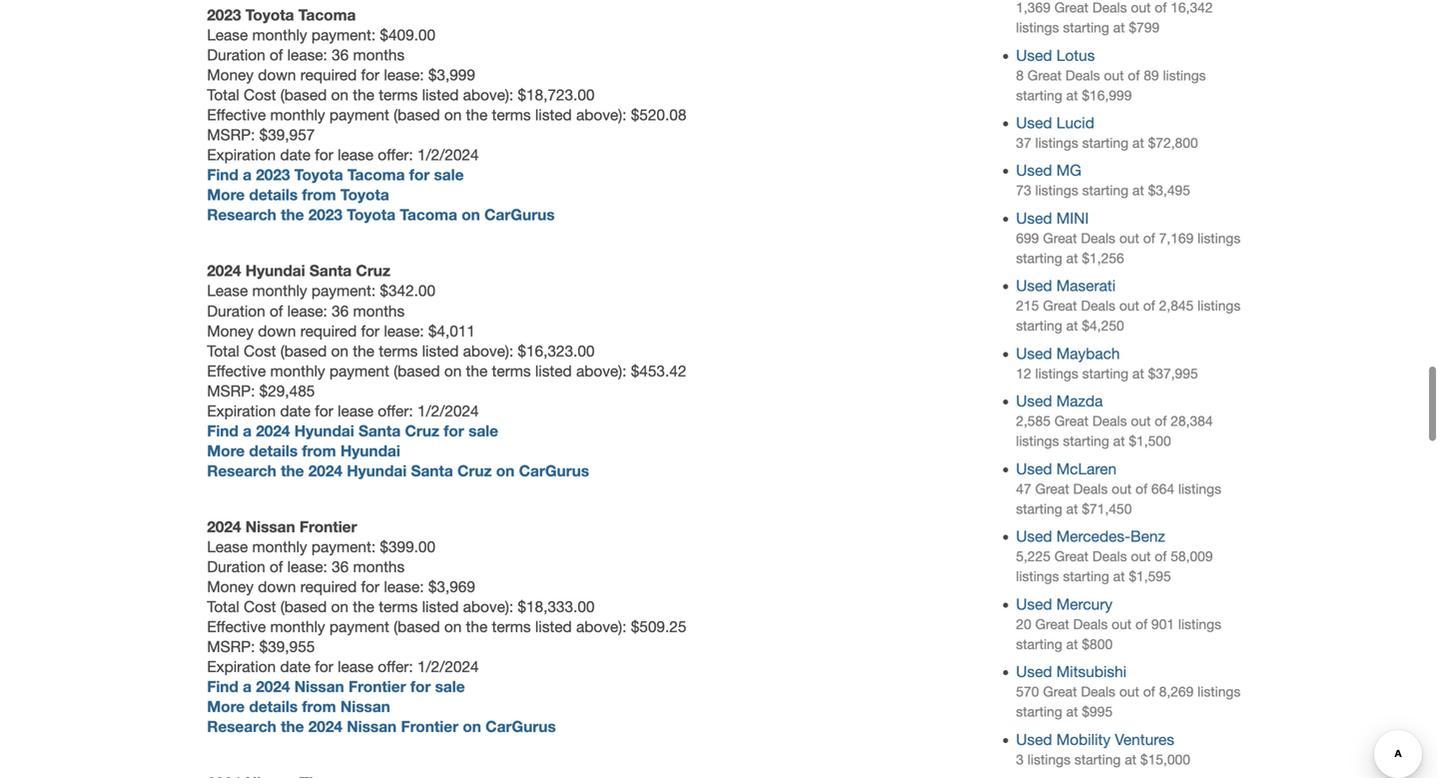 Task type: locate. For each thing, give the bounding box(es) containing it.
nissan up the research the 2024 nissan frontier on cargurus link at bottom
[[341, 698, 390, 716]]

3 total from the top
[[207, 598, 239, 616]]

expiration down the $29,485
[[207, 402, 276, 420]]

2 vertical spatial lease
[[207, 538, 248, 556]]

required up $39,955
[[300, 578, 357, 596]]

0 vertical spatial msrp:
[[207, 126, 255, 144]]

more details from nissan link
[[207, 698, 390, 716]]

3 date from the top
[[280, 658, 311, 676]]

sale up research the 2024 hyundai santa cruz on cargurus link at the bottom
[[469, 421, 499, 440]]

research the 2023 toyota tacoma on cargurus link
[[207, 205, 555, 224]]

payment up find a 2023 toyota tacoma for sale link
[[330, 106, 389, 124]]

1 vertical spatial effective
[[207, 362, 266, 380]]

great
[[1055, 0, 1089, 16], [1028, 67, 1062, 83], [1043, 230, 1077, 246], [1043, 298, 1077, 314], [1055, 413, 1089, 429], [1036, 481, 1070, 497], [1055, 549, 1089, 565], [1036, 616, 1070, 632], [1043, 684, 1077, 700]]

lotus
[[1057, 46, 1095, 64]]

out for mini
[[1120, 230, 1140, 246]]

1 vertical spatial lease
[[338, 402, 374, 420]]

1/2/2024 for 2023 toyota tacoma
[[418, 146, 479, 164]]

2 36 from the top
[[332, 302, 349, 320]]

msrp:
[[207, 126, 255, 144], [207, 382, 255, 400], [207, 638, 255, 656]]

effective inside the "2024 nissan frontier lease monthly payment: $399.00 duration of lease: 36 months money down required for lease: $3,969 total cost (based on the terms listed above): $18,333.00 effective monthly payment (based on the terms listed above): $509.25 msrp: $39,955 expiration date for lease offer: 1/2/2024 find a 2024 nissan frontier for sale more details from nissan research the 2024 nissan frontier on cargurus"
[[207, 618, 266, 636]]

$39,955
[[259, 638, 315, 656]]

1 vertical spatial offer:
[[378, 402, 413, 420]]

2023
[[207, 5, 241, 24], [256, 165, 290, 184], [308, 205, 343, 224]]

deals inside 5,225 great deals out of 58,009 listings starting at
[[1093, 549, 1127, 565]]

used mini link
[[1016, 209, 1089, 227]]

of up $39,955
[[270, 558, 283, 576]]

effective up the $29,485
[[207, 362, 266, 380]]

used up 570
[[1016, 663, 1053, 681]]

cargurus inside the "2024 nissan frontier lease monthly payment: $399.00 duration of lease: 36 months money down required for lease: $3,969 total cost (based on the terms listed above): $18,333.00 effective monthly payment (based on the terms listed above): $509.25 msrp: $39,955 expiration date for lease offer: 1/2/2024 find a 2024 nissan frontier for sale more details from nissan research the 2024 nissan frontier on cargurus"
[[486, 718, 556, 736]]

starting inside 8 great deals out of 89 listings starting at
[[1016, 87, 1063, 103]]

0 vertical spatial months
[[353, 46, 405, 64]]

down
[[258, 66, 296, 84], [258, 322, 296, 340], [258, 578, 296, 596]]

1 a from the top
[[243, 165, 252, 184]]

3 payment from the top
[[330, 618, 389, 636]]

lease for 2024
[[207, 538, 248, 556]]

great inside the 215 great deals out of 2,845 listings starting at
[[1043, 298, 1077, 314]]

months
[[353, 46, 405, 64], [353, 302, 405, 320], [353, 558, 405, 576]]

research inside the "2024 nissan frontier lease monthly payment: $399.00 duration of lease: 36 months money down required for lease: $3,969 total cost (based on the terms listed above): $18,333.00 effective monthly payment (based on the terms listed above): $509.25 msrp: $39,955 expiration date for lease offer: 1/2/2024 find a 2024 nissan frontier for sale more details from nissan research the 2024 nissan frontier on cargurus"
[[207, 718, 277, 736]]

great down the mazda
[[1055, 413, 1089, 429]]

1 used from the top
[[1016, 46, 1053, 64]]

1 more from the top
[[207, 185, 245, 204]]

2 expiration from the top
[[207, 402, 276, 420]]

at for 8,269
[[1067, 704, 1078, 720]]

the
[[353, 86, 375, 104], [466, 106, 488, 124], [281, 205, 304, 224], [353, 342, 375, 360], [466, 362, 488, 380], [281, 461, 304, 480], [353, 598, 375, 616], [466, 618, 488, 636], [281, 718, 304, 736]]

of inside "2,585 great deals out of 28,384 listings starting at"
[[1155, 413, 1167, 429]]

2 vertical spatial money
[[207, 578, 254, 596]]

8
[[1016, 67, 1024, 83]]

36 inside 2023 toyota tacoma lease monthly payment: $409.00 duration of lease: 36 months money down required for lease: $3,999 total cost (based on the terms listed above): $18,723.00 effective monthly payment (based on the terms listed above): $520.08 msrp: $39,957 expiration date for lease offer: 1/2/2024 find a 2023 toyota tacoma for sale more details from toyota research the 2023 toyota tacoma on cargurus
[[332, 46, 349, 64]]

1/2/2024 up research the 2024 hyundai santa cruz on cargurus link at the bottom
[[418, 402, 479, 420]]

cargurus
[[485, 205, 555, 224], [519, 461, 589, 480], [486, 718, 556, 736]]

lease
[[338, 146, 374, 164], [338, 402, 374, 420], [338, 658, 374, 676]]

cost up the $39,957
[[244, 86, 276, 104]]

find up more details from hyundai link
[[207, 421, 239, 440]]

2 duration from the top
[[207, 302, 265, 320]]

used mini
[[1016, 209, 1089, 227]]

0 vertical spatial lease
[[338, 146, 374, 164]]

used mobility ventures 3 listings starting at $15,000
[[1016, 731, 1191, 768]]

1 duration from the top
[[207, 46, 265, 64]]

1 vertical spatial details
[[249, 441, 298, 460]]

a inside the "2024 nissan frontier lease monthly payment: $399.00 duration of lease: 36 months money down required for lease: $3,969 total cost (based on the terms listed above): $18,333.00 effective monthly payment (based on the terms listed above): $509.25 msrp: $39,955 expiration date for lease offer: 1/2/2024 find a 2024 nissan frontier for sale more details from nissan research the 2024 nissan frontier on cargurus"
[[243, 678, 252, 696]]

out up $1,500
[[1131, 413, 1151, 429]]

0 vertical spatial expiration
[[207, 146, 276, 164]]

used up the 37
[[1016, 114, 1053, 132]]

2 vertical spatial santa
[[411, 461, 453, 480]]

1 vertical spatial required
[[300, 322, 357, 340]]

starting for 8
[[1016, 87, 1063, 103]]

a up more details from hyundai link
[[243, 421, 252, 440]]

cost inside the "2024 nissan frontier lease monthly payment: $399.00 duration of lease: 36 months money down required for lease: $3,969 total cost (based on the terms listed above): $18,333.00 effective monthly payment (based on the terms listed above): $509.25 msrp: $39,955 expiration date for lease offer: 1/2/2024 find a 2024 nissan frontier for sale more details from nissan research the 2024 nissan frontier on cargurus"
[[244, 598, 276, 616]]

of for 5,225 great deals out of 58,009 listings starting at
[[1155, 549, 1167, 565]]

2 vertical spatial sale
[[435, 678, 465, 696]]

2 msrp: from the top
[[207, 382, 255, 400]]

find inside 2023 toyota tacoma lease monthly payment: $409.00 duration of lease: 36 months money down required for lease: $3,999 total cost (based on the terms listed above): $18,723.00 effective monthly payment (based on the terms listed above): $520.08 msrp: $39,957 expiration date for lease offer: 1/2/2024 find a 2023 toyota tacoma for sale more details from toyota research the 2023 toyota tacoma on cargurus
[[207, 165, 239, 184]]

1 vertical spatial cargurus
[[519, 461, 589, 480]]

out inside "2,585 great deals out of 28,384 listings starting at"
[[1131, 413, 1151, 429]]

0 vertical spatial duration
[[207, 46, 265, 64]]

research
[[207, 205, 277, 224], [207, 461, 277, 480], [207, 718, 277, 736]]

out inside 699 great deals out of 7,169 listings starting at
[[1120, 230, 1140, 246]]

0 vertical spatial 36
[[332, 46, 349, 64]]

2 vertical spatial total
[[207, 598, 239, 616]]

2 vertical spatial details
[[249, 698, 298, 716]]

0 vertical spatial details
[[249, 185, 298, 204]]

listings right 901
[[1179, 616, 1222, 632]]

deals inside "2,585 great deals out of 28,384 listings starting at"
[[1093, 413, 1127, 429]]

used lotus link
[[1016, 46, 1095, 64]]

great for mercedes-
[[1055, 549, 1089, 565]]

starting for 20
[[1016, 636, 1063, 652]]

2 vertical spatial payment
[[330, 618, 389, 636]]

deals for mercedes-
[[1093, 549, 1127, 565]]

deals
[[1093, 0, 1127, 16], [1066, 67, 1100, 83], [1081, 230, 1116, 246], [1081, 298, 1116, 314], [1093, 413, 1127, 429], [1074, 481, 1108, 497], [1093, 549, 1127, 565], [1074, 616, 1108, 632], [1081, 684, 1116, 700]]

3 offer: from the top
[[378, 658, 413, 676]]

3 payment: from the top
[[312, 538, 376, 556]]

2 vertical spatial 2023
[[308, 205, 343, 224]]

used mercury link
[[1016, 595, 1113, 613]]

from inside 2023 toyota tacoma lease monthly payment: $409.00 duration of lease: 36 months money down required for lease: $3,999 total cost (based on the terms listed above): $18,723.00 effective monthly payment (based on the terms listed above): $520.08 msrp: $39,957 expiration date for lease offer: 1/2/2024 find a 2023 toyota tacoma for sale more details from toyota research the 2023 toyota tacoma on cargurus
[[302, 185, 336, 204]]

1/2/2024
[[418, 146, 479, 164], [418, 402, 479, 420], [418, 658, 479, 676]]

2 horizontal spatial 2023
[[308, 205, 343, 224]]

1 horizontal spatial 2023
[[256, 165, 290, 184]]

0 vertical spatial cruz
[[356, 261, 391, 280]]

of left 2,845
[[1144, 298, 1156, 314]]

2 cost from the top
[[244, 342, 276, 360]]

lease
[[207, 26, 248, 44], [207, 282, 248, 300], [207, 538, 248, 556]]

for up find a 2024 hyundai santa cruz for sale link
[[315, 402, 333, 420]]

frontier
[[300, 518, 357, 536], [349, 678, 406, 696], [401, 718, 459, 736]]

msrp: for 2024
[[207, 638, 255, 656]]

2 vertical spatial from
[[302, 698, 336, 716]]

$72,800
[[1148, 135, 1198, 151]]

at inside 20 great deals out of 901 listings starting at
[[1067, 636, 1078, 652]]

1 lease from the top
[[338, 146, 374, 164]]

deals down mercedes-
[[1093, 549, 1127, 565]]

a
[[243, 165, 252, 184], [243, 421, 252, 440], [243, 678, 252, 696]]

research for 2024
[[207, 718, 277, 736]]

3 money from the top
[[207, 578, 254, 596]]

11 used from the top
[[1016, 663, 1053, 681]]

2 payment from the top
[[330, 362, 389, 380]]

listings down used lucid link at the top right of page
[[1036, 135, 1079, 151]]

listings right 2,845
[[1198, 298, 1241, 314]]

of for 8 great deals out of 89 listings starting at
[[1128, 67, 1140, 83]]

$3,999
[[428, 66, 475, 84]]

great for mazda
[[1055, 413, 1089, 429]]

$520.08
[[631, 106, 687, 124]]

out for mercedes-
[[1131, 549, 1151, 565]]

of left 664
[[1136, 481, 1148, 497]]

months down "$409.00"
[[353, 46, 405, 64]]

0 vertical spatial 2023
[[207, 5, 241, 24]]

starting down 'maybach'
[[1083, 366, 1129, 382]]

36 for 2024 nissan frontier
[[332, 558, 349, 576]]

expiration down the $39,957
[[207, 146, 276, 164]]

duration inside 2024 hyundai santa cruz lease monthly payment: $342.00 duration of lease: 36 months money down required for lease: $4,011 total cost (based on the terms listed above): $16,323.00 effective monthly payment (based on the terms listed above): $453.42 msrp: $29,485 expiration date for lease offer: 1/2/2024 find a 2024 hyundai santa cruz for sale more details from hyundai research the 2024 hyundai santa cruz on cargurus
[[207, 302, 265, 320]]

2 1/2/2024 from the top
[[418, 402, 479, 420]]

12 used from the top
[[1016, 731, 1053, 749]]

2 lease from the top
[[207, 282, 248, 300]]

cost inside 2023 toyota tacoma lease monthly payment: $409.00 duration of lease: 36 months money down required for lease: $3,999 total cost (based on the terms listed above): $18,723.00 effective monthly payment (based on the terms listed above): $520.08 msrp: $39,957 expiration date for lease offer: 1/2/2024 find a 2023 toyota tacoma for sale more details from toyota research the 2023 toyota tacoma on cargurus
[[244, 86, 276, 104]]

great for lotus
[[1028, 67, 1062, 83]]

terms down $399.00
[[379, 598, 418, 616]]

1 required from the top
[[300, 66, 357, 84]]

deals inside 1,369 great deals out of 16,342 listings starting at
[[1093, 0, 1127, 16]]

of up $1,500
[[1155, 413, 1167, 429]]

total
[[207, 86, 239, 104], [207, 342, 239, 360], [207, 598, 239, 616]]

starting down lucid
[[1083, 135, 1129, 151]]

date down the $29,485
[[280, 402, 311, 420]]

2 vertical spatial 1/2/2024
[[418, 658, 479, 676]]

2 vertical spatial date
[[280, 658, 311, 676]]

of for 2,585 great deals out of 28,384 listings starting at
[[1155, 413, 1167, 429]]

1 horizontal spatial santa
[[359, 421, 401, 440]]

used for used mercury
[[1016, 595, 1053, 613]]

2 vertical spatial down
[[258, 578, 296, 596]]

find for 2023
[[207, 165, 239, 184]]

great inside "2,585 great deals out of 28,384 listings starting at"
[[1055, 413, 1089, 429]]

3 duration from the top
[[207, 558, 265, 576]]

1 offer: from the top
[[378, 146, 413, 164]]

used for used mg 73 listings starting at $3,495
[[1016, 162, 1053, 180]]

listings for 1,369 great deals out of 16,342 listings starting at
[[1016, 20, 1059, 36]]

used
[[1016, 46, 1053, 64], [1016, 114, 1053, 132], [1016, 162, 1053, 180], [1016, 209, 1053, 227], [1016, 277, 1053, 295], [1016, 345, 1053, 363], [1016, 392, 1053, 410], [1016, 460, 1053, 478], [1016, 528, 1053, 546], [1016, 595, 1053, 613], [1016, 663, 1053, 681], [1016, 731, 1053, 749]]

months for 2024 nissan frontier
[[353, 558, 405, 576]]

1 from from the top
[[302, 185, 336, 204]]

at inside 5,225 great deals out of 58,009 listings starting at
[[1114, 569, 1125, 585]]

3 from from the top
[[302, 698, 336, 716]]

great inside 8 great deals out of 89 listings starting at
[[1028, 67, 1062, 83]]

2 lease from the top
[[338, 402, 374, 420]]

1 payment from the top
[[330, 106, 389, 124]]

starting for 2,585
[[1063, 433, 1110, 449]]

used maserati link
[[1016, 277, 1116, 295]]

0 vertical spatial research
[[207, 205, 277, 224]]

$18,723.00
[[518, 86, 595, 104]]

of up the $29,485
[[270, 302, 283, 320]]

used inside 'used mobility ventures 3 listings starting at $15,000'
[[1016, 731, 1053, 749]]

duration for 2023
[[207, 46, 265, 64]]

2 vertical spatial research
[[207, 718, 277, 736]]

sale for frontier
[[435, 678, 465, 696]]

starting for 215
[[1016, 318, 1063, 334]]

2 details from the top
[[249, 441, 298, 460]]

payment: left $342.00
[[312, 282, 376, 300]]

listings for 570 great deals out of 8,269 listings starting at
[[1198, 684, 1241, 700]]

of inside 570 great deals out of 8,269 listings starting at
[[1144, 684, 1156, 700]]

3 effective from the top
[[207, 618, 266, 636]]

payment:
[[312, 26, 376, 44], [312, 282, 376, 300], [312, 538, 376, 556]]

2 horizontal spatial cruz
[[457, 461, 492, 480]]

deals up lotus
[[1093, 0, 1127, 16]]

hyundai
[[245, 261, 305, 280], [294, 421, 354, 440], [341, 441, 400, 460], [347, 461, 407, 480]]

(based down $3,999
[[394, 106, 440, 124]]

msrp: inside the "2024 nissan frontier lease monthly payment: $399.00 duration of lease: 36 months money down required for lease: $3,969 total cost (based on the terms listed above): $18,333.00 effective monthly payment (based on the terms listed above): $509.25 msrp: $39,955 expiration date for lease offer: 1/2/2024 find a 2024 nissan frontier for sale more details from nissan research the 2024 nissan frontier on cargurus"
[[207, 638, 255, 656]]

3 required from the top
[[300, 578, 357, 596]]

from down find a 2023 toyota tacoma for sale link
[[302, 185, 336, 204]]

sale up the research the 2024 nissan frontier on cargurus link at bottom
[[435, 678, 465, 696]]

listings inside the 215 great deals out of 2,845 listings starting at
[[1198, 298, 1241, 314]]

find inside the "2024 nissan frontier lease monthly payment: $399.00 duration of lease: 36 months money down required for lease: $3,969 total cost (based on the terms listed above): $18,333.00 effective monthly payment (based on the terms listed above): $509.25 msrp: $39,955 expiration date for lease offer: 1/2/2024 find a 2024 nissan frontier for sale more details from nissan research the 2024 nissan frontier on cargurus"
[[207, 678, 239, 696]]

1 vertical spatial money
[[207, 322, 254, 340]]

1 lease from the top
[[207, 26, 248, 44]]

3 expiration from the top
[[207, 658, 276, 676]]

2024
[[207, 261, 241, 280], [256, 421, 290, 440], [308, 461, 343, 480], [207, 518, 241, 536], [256, 678, 290, 696], [308, 718, 343, 736]]

used up 2,585
[[1016, 392, 1053, 410]]

0 vertical spatial required
[[300, 66, 357, 84]]

used inside the used lucid 37 listings starting at $72,800
[[1016, 114, 1053, 132]]

5 used from the top
[[1016, 277, 1053, 295]]

2 vertical spatial expiration
[[207, 658, 276, 676]]

used for used mitsubishi
[[1016, 663, 1053, 681]]

1 vertical spatial cruz
[[405, 421, 440, 440]]

9 used from the top
[[1016, 528, 1053, 546]]

great inside 570 great deals out of 8,269 listings starting at
[[1043, 684, 1077, 700]]

36 for 2023 toyota tacoma
[[332, 46, 349, 64]]

great inside 20 great deals out of 901 listings starting at
[[1036, 616, 1070, 632]]

2 more from the top
[[207, 441, 245, 460]]

1 vertical spatial total
[[207, 342, 239, 360]]

(based down "$4,011"
[[394, 362, 440, 380]]

months inside the "2024 nissan frontier lease monthly payment: $399.00 duration of lease: 36 months money down required for lease: $3,969 total cost (based on the terms listed above): $18,333.00 effective monthly payment (based on the terms listed above): $509.25 msrp: $39,955 expiration date for lease offer: 1/2/2024 find a 2024 nissan frontier for sale more details from nissan research the 2024 nissan frontier on cargurus"
[[353, 558, 405, 576]]

offer: inside the "2024 nissan frontier lease monthly payment: $399.00 duration of lease: 36 months money down required for lease: $3,969 total cost (based on the terms listed above): $18,333.00 effective monthly payment (based on the terms listed above): $509.25 msrp: $39,955 expiration date for lease offer: 1/2/2024 find a 2024 nissan frontier for sale more details from nissan research the 2024 nissan frontier on cargurus"
[[378, 658, 413, 676]]

2 find from the top
[[207, 421, 239, 440]]

used up 3
[[1016, 731, 1053, 749]]

cost up the $29,485
[[244, 342, 276, 360]]

out for maserati
[[1120, 298, 1140, 314]]

find
[[207, 165, 239, 184], [207, 421, 239, 440], [207, 678, 239, 696]]

used up 47
[[1016, 460, 1053, 478]]

at down ventures
[[1125, 752, 1137, 768]]

listings for 2,585 great deals out of 28,384 listings starting at
[[1016, 433, 1059, 449]]

of for 570 great deals out of 8,269 listings starting at
[[1144, 684, 1156, 700]]

3 find from the top
[[207, 678, 239, 696]]

money inside 2023 toyota tacoma lease monthly payment: $409.00 duration of lease: 36 months money down required for lease: $3,999 total cost (based on the terms listed above): $18,723.00 effective monthly payment (based on the terms listed above): $520.08 msrp: $39,957 expiration date for lease offer: 1/2/2024 find a 2023 toyota tacoma for sale more details from toyota research the 2023 toyota tacoma on cargurus
[[207, 66, 254, 84]]

mazda
[[1057, 392, 1103, 410]]

0 vertical spatial total
[[207, 86, 239, 104]]

msrp: inside 2024 hyundai santa cruz lease monthly payment: $342.00 duration of lease: 36 months money down required for lease: $4,011 total cost (based on the terms listed above): $16,323.00 effective monthly payment (based on the terms listed above): $453.42 msrp: $29,485 expiration date for lease offer: 1/2/2024 find a 2024 hyundai santa cruz for sale more details from hyundai research the 2024 hyundai santa cruz on cargurus
[[207, 382, 255, 400]]

$4,250
[[1082, 318, 1125, 334]]

2 a from the top
[[243, 421, 252, 440]]

2 money from the top
[[207, 322, 254, 340]]

out inside 8 great deals out of 89 listings starting at
[[1104, 67, 1124, 83]]

3 36 from the top
[[332, 558, 349, 576]]

the down $3,969
[[466, 618, 488, 636]]

starting inside the used lucid 37 listings starting at $72,800
[[1083, 135, 1129, 151]]

2 vertical spatial 36
[[332, 558, 349, 576]]

1 vertical spatial a
[[243, 421, 252, 440]]

2 payment: from the top
[[312, 282, 376, 300]]

of for 20 great deals out of 901 listings starting at
[[1136, 616, 1148, 632]]

2 vertical spatial months
[[353, 558, 405, 576]]

used mclaren
[[1016, 460, 1117, 478]]

msrp: left the $39,957
[[207, 126, 255, 144]]

3 used from the top
[[1016, 162, 1053, 180]]

1 vertical spatial expiration
[[207, 402, 276, 420]]

37
[[1016, 135, 1032, 151]]

1 months from the top
[[353, 46, 405, 64]]

$4,011
[[428, 322, 475, 340]]

research the 2024 nissan frontier on cargurus link
[[207, 718, 556, 736]]

at for 58,009
[[1114, 569, 1125, 585]]

more for 2024
[[207, 698, 245, 716]]

used up 8
[[1016, 46, 1053, 64]]

2 used from the top
[[1016, 114, 1053, 132]]

0 horizontal spatial santa
[[310, 261, 352, 280]]

nissan
[[245, 518, 295, 536], [294, 678, 344, 696], [341, 698, 390, 716], [347, 718, 397, 736]]

msrp: left $39,955
[[207, 638, 255, 656]]

out inside 20 great deals out of 901 listings starting at
[[1112, 616, 1132, 632]]

total inside 2023 toyota tacoma lease monthly payment: $409.00 duration of lease: 36 months money down required for lease: $3,999 total cost (based on the terms listed above): $18,723.00 effective monthly payment (based on the terms listed above): $520.08 msrp: $39,957 expiration date for lease offer: 1/2/2024 find a 2023 toyota tacoma for sale more details from toyota research the 2023 toyota tacoma on cargurus
[[207, 86, 239, 104]]

(based
[[280, 86, 327, 104], [394, 106, 440, 124], [280, 342, 327, 360], [394, 362, 440, 380], [280, 598, 327, 616], [394, 618, 440, 636]]

3 details from the top
[[249, 698, 298, 716]]

2 vertical spatial effective
[[207, 618, 266, 636]]

5,225 great deals out of 58,009 listings starting at
[[1016, 549, 1213, 585]]

(based up the $29,485
[[280, 342, 327, 360]]

3 down from the top
[[258, 578, 296, 596]]

listings inside 8 great deals out of 89 listings starting at
[[1163, 67, 1206, 83]]

payment inside the "2024 nissan frontier lease monthly payment: $399.00 duration of lease: 36 months money down required for lease: $3,969 total cost (based on the terms listed above): $18,333.00 effective monthly payment (based on the terms listed above): $509.25 msrp: $39,955 expiration date for lease offer: 1/2/2024 find a 2024 nissan frontier for sale more details from nissan research the 2024 nissan frontier on cargurus"
[[330, 618, 389, 636]]

1 effective from the top
[[207, 106, 266, 124]]

for left "$4,011"
[[361, 322, 380, 340]]

1 payment: from the top
[[312, 26, 376, 44]]

2 vertical spatial a
[[243, 678, 252, 696]]

4 used from the top
[[1016, 209, 1053, 227]]

effective
[[207, 106, 266, 124], [207, 362, 266, 380], [207, 618, 266, 636]]

sale inside the "2024 nissan frontier lease monthly payment: $399.00 duration of lease: 36 months money down required for lease: $3,969 total cost (based on the terms listed above): $18,333.00 effective monthly payment (based on the terms listed above): $509.25 msrp: $39,955 expiration date for lease offer: 1/2/2024 find a 2024 nissan frontier for sale more details from nissan research the 2024 nissan frontier on cargurus"
[[435, 678, 465, 696]]

2 vertical spatial required
[[300, 578, 357, 596]]

1 vertical spatial lease
[[207, 282, 248, 300]]

used maybach 12 listings starting at $37,995
[[1016, 345, 1198, 382]]

0 vertical spatial more
[[207, 185, 245, 204]]

out for mercury
[[1112, 616, 1132, 632]]

1 money from the top
[[207, 66, 254, 84]]

nissan down more details from hyundai link
[[245, 518, 295, 536]]

starting down 8
[[1016, 87, 1063, 103]]

$16,999
[[1082, 87, 1132, 103]]

cost up $39,955
[[244, 598, 276, 616]]

0 vertical spatial from
[[302, 185, 336, 204]]

deals inside 699 great deals out of 7,169 listings starting at
[[1081, 230, 1116, 246]]

more details from toyota link
[[207, 185, 389, 204]]

1 research from the top
[[207, 205, 277, 224]]

above): down $3,999
[[463, 86, 514, 104]]

down inside 2024 hyundai santa cruz lease monthly payment: $342.00 duration of lease: 36 months money down required for lease: $4,011 total cost (based on the terms listed above): $16,323.00 effective monthly payment (based on the terms listed above): $453.42 msrp: $29,485 expiration date for lease offer: 1/2/2024 find a 2024 hyundai santa cruz for sale more details from hyundai research the 2024 hyundai santa cruz on cargurus
[[258, 322, 296, 340]]

2 vertical spatial duration
[[207, 558, 265, 576]]

0 vertical spatial 1/2/2024
[[418, 146, 479, 164]]

1 vertical spatial date
[[280, 402, 311, 420]]

toyota
[[245, 5, 294, 24], [294, 165, 343, 184], [341, 185, 389, 204], [347, 205, 396, 224]]

date for nissan
[[280, 658, 311, 676]]

0 vertical spatial date
[[280, 146, 311, 164]]

starting up lotus
[[1063, 20, 1110, 36]]

total inside the "2024 nissan frontier lease monthly payment: $399.00 duration of lease: 36 months money down required for lease: $3,969 total cost (based on the terms listed above): $18,333.00 effective monthly payment (based on the terms listed above): $509.25 msrp: $39,955 expiration date for lease offer: 1/2/2024 find a 2024 nissan frontier for sale more details from nissan research the 2024 nissan frontier on cargurus"
[[207, 598, 239, 616]]

listings right '8,269'
[[1198, 684, 1241, 700]]

lease inside 2024 hyundai santa cruz lease monthly payment: $342.00 duration of lease: 36 months money down required for lease: $4,011 total cost (based on the terms listed above): $16,323.00 effective monthly payment (based on the terms listed above): $453.42 msrp: $29,485 expiration date for lease offer: 1/2/2024 find a 2024 hyundai santa cruz for sale more details from hyundai research the 2024 hyundai santa cruz on cargurus
[[207, 282, 248, 300]]

1 vertical spatial duration
[[207, 302, 265, 320]]

details for toyota
[[249, 185, 298, 204]]

of inside 5,225 great deals out of 58,009 listings starting at
[[1155, 549, 1167, 565]]

of inside 8 great deals out of 89 listings starting at
[[1128, 67, 1140, 83]]

3 msrp: from the top
[[207, 638, 255, 656]]

at inside 8 great deals out of 89 listings starting at
[[1067, 87, 1078, 103]]

2 months from the top
[[353, 302, 405, 320]]

great down used mini link
[[1043, 230, 1077, 246]]

2 vertical spatial cost
[[244, 598, 276, 616]]

$71,450
[[1082, 501, 1132, 517]]

ventures
[[1115, 731, 1175, 749]]

2 total from the top
[[207, 342, 239, 360]]

find a 2024 nissan frontier for sale link
[[207, 678, 465, 696]]

out down mitsubishi
[[1120, 684, 1140, 700]]

0 vertical spatial cost
[[244, 86, 276, 104]]

0 vertical spatial payment:
[[312, 26, 376, 44]]

0 vertical spatial down
[[258, 66, 296, 84]]

out inside 47 great deals out of 664 listings starting at
[[1112, 481, 1132, 497]]

3 more from the top
[[207, 698, 245, 716]]

1 vertical spatial from
[[302, 441, 336, 460]]

listings
[[1016, 20, 1059, 36], [1163, 67, 1206, 83], [1036, 135, 1079, 151], [1036, 183, 1079, 199], [1198, 230, 1241, 246], [1198, 298, 1241, 314], [1036, 366, 1079, 382], [1016, 433, 1059, 449], [1179, 481, 1222, 497], [1016, 569, 1059, 585], [1179, 616, 1222, 632], [1198, 684, 1241, 700], [1028, 752, 1071, 768]]

cargurus for find a 2024 nissan frontier for sale
[[486, 718, 556, 736]]

10 used from the top
[[1016, 595, 1053, 613]]

great down used mercedes-benz
[[1055, 549, 1089, 565]]

1 vertical spatial 1/2/2024
[[418, 402, 479, 420]]

deals for mini
[[1081, 230, 1116, 246]]

1 vertical spatial msrp:
[[207, 382, 255, 400]]

1 details from the top
[[249, 185, 298, 204]]

starting down '20' at the right bottom
[[1016, 636, 1063, 652]]

starting inside used maybach 12 listings starting at $37,995
[[1083, 366, 1129, 382]]

6 used from the top
[[1016, 345, 1053, 363]]

1 total from the top
[[207, 86, 239, 104]]

used mercury
[[1016, 595, 1113, 613]]

0 vertical spatial money
[[207, 66, 254, 84]]

out inside 5,225 great deals out of 58,009 listings starting at
[[1131, 549, 1151, 565]]

required up the $39,957
[[300, 66, 357, 84]]

the down "$4,011"
[[466, 362, 488, 380]]

money for 2024
[[207, 578, 254, 596]]

2 research from the top
[[207, 461, 277, 480]]

3 research from the top
[[207, 718, 277, 736]]

down inside the "2024 nissan frontier lease monthly payment: $399.00 duration of lease: 36 months money down required for lease: $3,969 total cost (based on the terms listed above): $18,333.00 effective monthly payment (based on the terms listed above): $509.25 msrp: $39,955 expiration date for lease offer: 1/2/2024 find a 2024 nissan frontier for sale more details from nissan research the 2024 nissan frontier on cargurus"
[[258, 578, 296, 596]]

1 down from the top
[[258, 66, 296, 84]]

lease inside 2023 toyota tacoma lease monthly payment: $409.00 duration of lease: 36 months money down required for lease: $3,999 total cost (based on the terms listed above): $18,723.00 effective monthly payment (based on the terms listed above): $520.08 msrp: $39,957 expiration date for lease offer: 1/2/2024 find a 2023 toyota tacoma for sale more details from toyota research the 2023 toyota tacoma on cargurus
[[338, 146, 374, 164]]

2 vertical spatial lease
[[338, 658, 374, 676]]

at left $72,800 on the right of the page
[[1133, 135, 1145, 151]]

1 vertical spatial cost
[[244, 342, 276, 360]]

sale
[[434, 165, 464, 184], [469, 421, 499, 440], [435, 678, 465, 696]]

down up the $39,957
[[258, 66, 296, 84]]

1 expiration from the top
[[207, 146, 276, 164]]

great down "used mitsubishi"
[[1043, 684, 1077, 700]]

a inside 2023 toyota tacoma lease monthly payment: $409.00 duration of lease: 36 months money down required for lease: $3,999 total cost (based on the terms listed above): $18,723.00 effective monthly payment (based on the terms listed above): $520.08 msrp: $39,957 expiration date for lease offer: 1/2/2024 find a 2023 toyota tacoma for sale more details from toyota research the 2023 toyota tacoma on cargurus
[[243, 165, 252, 184]]

listings inside "2,585 great deals out of 28,384 listings starting at"
[[1016, 433, 1059, 449]]

months for 2023 toyota tacoma
[[353, 46, 405, 64]]

3 a from the top
[[243, 678, 252, 696]]

listed
[[422, 86, 459, 104], [535, 106, 572, 124], [422, 342, 459, 360], [535, 362, 572, 380], [422, 598, 459, 616], [535, 618, 572, 636]]

more details from hyundai link
[[207, 441, 400, 460]]

47 great deals out of 664 listings starting at
[[1016, 481, 1222, 517]]

a for toyota
[[243, 165, 252, 184]]

from
[[302, 185, 336, 204], [302, 441, 336, 460], [302, 698, 336, 716]]

deals inside 8 great deals out of 89 listings starting at
[[1066, 67, 1100, 83]]

effective for 2024
[[207, 618, 266, 636]]

at left $1,595
[[1114, 569, 1125, 585]]

1 vertical spatial sale
[[469, 421, 499, 440]]

at for 89
[[1067, 87, 1078, 103]]

mclaren
[[1057, 460, 1117, 478]]

starting down 215
[[1016, 318, 1063, 334]]

starting inside 47 great deals out of 664 listings starting at
[[1016, 501, 1063, 517]]

2 vertical spatial msrp:
[[207, 638, 255, 656]]

research down the "more details from nissan" link
[[207, 718, 277, 736]]

7 used from the top
[[1016, 392, 1053, 410]]

2 from from the top
[[302, 441, 336, 460]]

of inside 699 great deals out of 7,169 listings starting at
[[1144, 230, 1156, 246]]

date down the $39,957
[[280, 146, 311, 164]]

listed down $3,999
[[422, 86, 459, 104]]

lease for frontier
[[338, 658, 374, 676]]

deals up $1,256
[[1081, 230, 1116, 246]]

out inside the 215 great deals out of 2,845 listings starting at
[[1120, 298, 1140, 314]]

570
[[1016, 684, 1039, 700]]

expiration inside 2023 toyota tacoma lease monthly payment: $409.00 duration of lease: 36 months money down required for lease: $3,999 total cost (based on the terms listed above): $18,723.00 effective monthly payment (based on the terms listed above): $520.08 msrp: $39,957 expiration date for lease offer: 1/2/2024 find a 2023 toyota tacoma for sale more details from toyota research the 2023 toyota tacoma on cargurus
[[207, 146, 276, 164]]

0 vertical spatial sale
[[434, 165, 464, 184]]

santa up $399.00
[[411, 461, 453, 480]]

money for 2023
[[207, 66, 254, 84]]

duration inside 2023 toyota tacoma lease monthly payment: $409.00 duration of lease: 36 months money down required for lease: $3,999 total cost (based on the terms listed above): $18,723.00 effective monthly payment (based on the terms listed above): $520.08 msrp: $39,957 expiration date for lease offer: 1/2/2024 find a 2023 toyota tacoma for sale more details from toyota research the 2023 toyota tacoma on cargurus
[[207, 46, 265, 64]]

1 date from the top
[[280, 146, 311, 164]]

1 horizontal spatial cruz
[[405, 421, 440, 440]]

1 1/2/2024 from the top
[[418, 146, 479, 164]]

3 lease from the top
[[207, 538, 248, 556]]

maserati
[[1057, 277, 1116, 295]]

1 find from the top
[[207, 165, 239, 184]]

0 horizontal spatial cruz
[[356, 261, 391, 280]]

at inside the 215 great deals out of 2,845 listings starting at
[[1067, 318, 1078, 334]]

down for nissan
[[258, 578, 296, 596]]

used up the 5,225
[[1016, 528, 1053, 546]]

2 down from the top
[[258, 322, 296, 340]]

3 cost from the top
[[244, 598, 276, 616]]

out for mclaren
[[1112, 481, 1132, 497]]

1 vertical spatial months
[[353, 302, 405, 320]]

listings for 699 great deals out of 7,169 listings starting at
[[1198, 230, 1241, 246]]

2 offer: from the top
[[378, 402, 413, 420]]

used for used mclaren
[[1016, 460, 1053, 478]]

great inside 699 great deals out of 7,169 listings starting at
[[1043, 230, 1077, 246]]

msrp: left the $29,485
[[207, 382, 255, 400]]

0 vertical spatial lease
[[207, 26, 248, 44]]

deals down "mercury"
[[1074, 616, 1108, 632]]

lease up find a 2024 hyundai santa cruz for sale link
[[338, 402, 374, 420]]

starting down used mobility ventures link
[[1075, 752, 1121, 768]]

2 date from the top
[[280, 402, 311, 420]]

3 lease from the top
[[338, 658, 374, 676]]

1 vertical spatial down
[[258, 322, 296, 340]]

the down $3,999
[[466, 106, 488, 124]]

3 months from the top
[[353, 558, 405, 576]]

above): down $3,969
[[463, 598, 514, 616]]

listings for 215 great deals out of 2,845 listings starting at
[[1198, 298, 1241, 314]]

0 horizontal spatial 2023
[[207, 5, 241, 24]]

2 vertical spatial more
[[207, 698, 245, 716]]

great for mini
[[1043, 230, 1077, 246]]

2 vertical spatial payment:
[[312, 538, 376, 556]]

0 vertical spatial offer:
[[378, 146, 413, 164]]

0 vertical spatial a
[[243, 165, 252, 184]]

1/2/2024 inside 2023 toyota tacoma lease monthly payment: $409.00 duration of lease: 36 months money down required for lease: $3,999 total cost (based on the terms listed above): $18,723.00 effective monthly payment (based on the terms listed above): $520.08 msrp: $39,957 expiration date for lease offer: 1/2/2024 find a 2023 toyota tacoma for sale more details from toyota research the 2023 toyota tacoma on cargurus
[[418, 146, 479, 164]]

1 vertical spatial payment:
[[312, 282, 376, 300]]

$342.00
[[380, 282, 436, 300]]

more inside 2024 hyundai santa cruz lease monthly payment: $342.00 duration of lease: 36 months money down required for lease: $4,011 total cost (based on the terms listed above): $16,323.00 effective monthly payment (based on the terms listed above): $453.42 msrp: $29,485 expiration date for lease offer: 1/2/2024 find a 2024 hyundai santa cruz for sale more details from hyundai research the 2024 hyundai santa cruz on cargurus
[[207, 441, 245, 460]]

0 vertical spatial cargurus
[[485, 205, 555, 224]]

expiration for 2023
[[207, 146, 276, 164]]

16,342
[[1171, 0, 1213, 16]]

0 vertical spatial find
[[207, 165, 239, 184]]

msrp: inside 2023 toyota tacoma lease monthly payment: $409.00 duration of lease: 36 months money down required for lease: $3,999 total cost (based on the terms listed above): $18,723.00 effective monthly payment (based on the terms listed above): $520.08 msrp: $39,957 expiration date for lease offer: 1/2/2024 find a 2023 toyota tacoma for sale more details from toyota research the 2023 toyota tacoma on cargurus
[[207, 126, 255, 144]]

deals for mazda
[[1093, 413, 1127, 429]]

lease inside the "2024 nissan frontier lease monthly payment: $399.00 duration of lease: 36 months money down required for lease: $3,969 total cost (based on the terms listed above): $18,333.00 effective monthly payment (based on the terms listed above): $509.25 msrp: $39,955 expiration date for lease offer: 1/2/2024 find a 2024 nissan frontier for sale more details from nissan research the 2024 nissan frontier on cargurus"
[[207, 538, 248, 556]]

1 36 from the top
[[332, 46, 349, 64]]

months inside 2023 toyota tacoma lease monthly payment: $409.00 duration of lease: 36 months money down required for lease: $3,999 total cost (based on the terms listed above): $18,723.00 effective monthly payment (based on the terms listed above): $520.08 msrp: $39,957 expiration date for lease offer: 1/2/2024 find a 2023 toyota tacoma for sale more details from toyota research the 2023 toyota tacoma on cargurus
[[353, 46, 405, 64]]

0 vertical spatial effective
[[207, 106, 266, 124]]

out up $799
[[1131, 0, 1151, 16]]

at left $799
[[1114, 20, 1125, 36]]

1 vertical spatial 36
[[332, 302, 349, 320]]

2 required from the top
[[300, 322, 357, 340]]

0 vertical spatial payment
[[330, 106, 389, 124]]

monthly
[[252, 26, 307, 44], [270, 106, 325, 124], [252, 282, 307, 300], [270, 362, 325, 380], [252, 538, 307, 556], [270, 618, 325, 636]]

1 vertical spatial more
[[207, 441, 245, 460]]

used inside used maybach 12 listings starting at $37,995
[[1016, 345, 1053, 363]]

2 vertical spatial find
[[207, 678, 239, 696]]

effective for 2023
[[207, 106, 266, 124]]

3 1/2/2024 from the top
[[418, 658, 479, 676]]

listings inside 47 great deals out of 664 listings starting at
[[1179, 481, 1222, 497]]

1 vertical spatial research
[[207, 461, 277, 480]]

for
[[361, 66, 380, 84], [315, 146, 333, 164], [409, 165, 430, 184], [361, 322, 380, 340], [315, 402, 333, 420], [444, 421, 464, 440], [361, 578, 380, 596], [315, 658, 333, 676], [410, 678, 431, 696]]

used for used mobility ventures 3 listings starting at $15,000
[[1016, 731, 1053, 749]]

starting for 570
[[1016, 704, 1063, 720]]

starting inside 20 great deals out of 901 listings starting at
[[1016, 636, 1063, 652]]

santa up research the 2024 hyundai santa cruz on cargurus link at the bottom
[[359, 421, 401, 440]]

1 vertical spatial payment
[[330, 362, 389, 380]]

down up $39,955
[[258, 578, 296, 596]]

1 msrp: from the top
[[207, 126, 255, 144]]

1 vertical spatial find
[[207, 421, 239, 440]]

deals for mitsubishi
[[1081, 684, 1116, 700]]

from inside 2024 hyundai santa cruz lease monthly payment: $342.00 duration of lease: 36 months money down required for lease: $4,011 total cost (based on the terms listed above): $16,323.00 effective monthly payment (based on the terms listed above): $453.42 msrp: $29,485 expiration date for lease offer: 1/2/2024 find a 2024 hyundai santa cruz for sale more details from hyundai research the 2024 hyundai santa cruz on cargurus
[[302, 441, 336, 460]]

2 effective from the top
[[207, 362, 266, 380]]

2 vertical spatial cargurus
[[486, 718, 556, 736]]

deals up '$4,250'
[[1081, 298, 1116, 314]]

payment: left "$409.00"
[[312, 26, 376, 44]]

more inside 2023 toyota tacoma lease monthly payment: $409.00 duration of lease: 36 months money down required for lease: $3,999 total cost (based on the terms listed above): $18,723.00 effective monthly payment (based on the terms listed above): $520.08 msrp: $39,957 expiration date for lease offer: 1/2/2024 find a 2023 toyota tacoma for sale more details from toyota research the 2023 toyota tacoma on cargurus
[[207, 185, 245, 204]]

deals for lotus
[[1066, 67, 1100, 83]]

find for 2024
[[207, 678, 239, 696]]

1 cost from the top
[[244, 86, 276, 104]]

of left 901
[[1136, 616, 1148, 632]]

8 used from the top
[[1016, 460, 1053, 478]]

starting up "mercury"
[[1063, 569, 1110, 585]]

listings inside 5,225 great deals out of 58,009 listings starting at
[[1016, 569, 1059, 585]]

of inside the "2024 nissan frontier lease monthly payment: $399.00 duration of lease: 36 months money down required for lease: $3,969 total cost (based on the terms listed above): $18,333.00 effective monthly payment (based on the terms listed above): $509.25 msrp: $39,955 expiration date for lease offer: 1/2/2024 find a 2024 nissan frontier for sale more details from nissan research the 2024 nissan frontier on cargurus"
[[270, 558, 283, 576]]

starting down 699
[[1016, 250, 1063, 266]]

listings inside 699 great deals out of 7,169 listings starting at
[[1198, 230, 1241, 246]]

listings for 8 great deals out of 89 listings starting at
[[1163, 67, 1206, 83]]

starting inside 570 great deals out of 8,269 listings starting at
[[1016, 704, 1063, 720]]

lease for 2023
[[207, 26, 248, 44]]

a for nissan
[[243, 678, 252, 696]]



Task type: describe. For each thing, give the bounding box(es) containing it.
for up research the 2023 toyota tacoma on cargurus link
[[409, 165, 430, 184]]

$15,000
[[1141, 752, 1191, 768]]

$1,256
[[1082, 250, 1125, 266]]

$18,333.00
[[518, 598, 595, 616]]

cargurus inside 2024 hyundai santa cruz lease monthly payment: $342.00 duration of lease: 36 months money down required for lease: $4,011 total cost (based on the terms listed above): $16,323.00 effective monthly payment (based on the terms listed above): $453.42 msrp: $29,485 expiration date for lease offer: 1/2/2024 find a 2024 hyundai santa cruz for sale more details from hyundai research the 2024 hyundai santa cruz on cargurus
[[519, 461, 589, 480]]

for left $3,969
[[361, 578, 380, 596]]

listings inside used maybach 12 listings starting at $37,995
[[1036, 366, 1079, 382]]

used for used mazda
[[1016, 392, 1053, 410]]

2,585
[[1016, 413, 1051, 429]]

payment inside 2024 hyundai santa cruz lease monthly payment: $342.00 duration of lease: 36 months money down required for lease: $4,011 total cost (based on the terms listed above): $16,323.00 effective monthly payment (based on the terms listed above): $453.42 msrp: $29,485 expiration date for lease offer: 1/2/2024 find a 2024 hyundai santa cruz for sale more details from hyundai research the 2024 hyundai santa cruz on cargurus
[[330, 362, 389, 380]]

7,169
[[1159, 230, 1194, 246]]

duration for 2024
[[207, 558, 265, 576]]

for up find a 2024 nissan frontier for sale link at the bottom left
[[315, 658, 333, 676]]

a inside 2024 hyundai santa cruz lease monthly payment: $342.00 duration of lease: 36 months money down required for lease: $4,011 total cost (based on the terms listed above): $16,323.00 effective monthly payment (based on the terms listed above): $453.42 msrp: $29,485 expiration date for lease offer: 1/2/2024 find a 2024 hyundai santa cruz for sale more details from hyundai research the 2024 hyundai santa cruz on cargurus
[[243, 421, 252, 440]]

2 vertical spatial cruz
[[457, 461, 492, 480]]

nissan down find a 2024 nissan frontier for sale link at the bottom left
[[347, 718, 397, 736]]

required inside 2024 hyundai santa cruz lease monthly payment: $342.00 duration of lease: 36 months money down required for lease: $4,011 total cost (based on the terms listed above): $16,323.00 effective monthly payment (based on the terms listed above): $453.42 msrp: $29,485 expiration date for lease offer: 1/2/2024 find a 2024 hyundai santa cruz for sale more details from hyundai research the 2024 hyundai santa cruz on cargurus
[[300, 322, 357, 340]]

699
[[1016, 230, 1039, 246]]

20
[[1016, 616, 1032, 632]]

3
[[1016, 752, 1024, 768]]

payment: for 2024 nissan frontier
[[312, 538, 376, 556]]

lease: up the $29,485
[[287, 302, 328, 320]]

great for mercury
[[1036, 616, 1070, 632]]

used mg 73 listings starting at $3,495
[[1016, 162, 1191, 199]]

listings for 20 great deals out of 901 listings starting at
[[1179, 616, 1222, 632]]

from for frontier
[[302, 698, 336, 716]]

at for 664
[[1067, 501, 1078, 517]]

$37,995
[[1148, 366, 1198, 382]]

8,269
[[1159, 684, 1194, 700]]

for up research the 2024 hyundai santa cruz on cargurus link at the bottom
[[444, 421, 464, 440]]

28,384
[[1171, 413, 1213, 429]]

find a 2023 toyota tacoma for sale link
[[207, 165, 464, 184]]

benz
[[1131, 528, 1166, 546]]

used lucid link
[[1016, 114, 1095, 132]]

out inside 1,369 great deals out of 16,342 listings starting at
[[1131, 0, 1151, 16]]

out for lotus
[[1104, 67, 1124, 83]]

payment for tacoma
[[330, 106, 389, 124]]

expiration for 2024
[[207, 658, 276, 676]]

$399.00
[[380, 538, 436, 556]]

total inside 2024 hyundai santa cruz lease monthly payment: $342.00 duration of lease: 36 months money down required for lease: $4,011 total cost (based on the terms listed above): $16,323.00 effective monthly payment (based on the terms listed above): $453.42 msrp: $29,485 expiration date for lease offer: 1/2/2024 find a 2024 hyundai santa cruz for sale more details from hyundai research the 2024 hyundai santa cruz on cargurus
[[207, 342, 239, 360]]

at for 16,342
[[1114, 20, 1125, 36]]

at for 28,384
[[1114, 433, 1125, 449]]

listed down $3,969
[[422, 598, 459, 616]]

for up the research the 2024 nissan frontier on cargurus link at bottom
[[410, 678, 431, 696]]

date inside 2024 hyundai santa cruz lease monthly payment: $342.00 duration of lease: 36 months money down required for lease: $4,011 total cost (based on the terms listed above): $16,323.00 effective monthly payment (based on the terms listed above): $453.42 msrp: $29,485 expiration date for lease offer: 1/2/2024 find a 2024 hyundai santa cruz for sale more details from hyundai research the 2024 hyundai santa cruz on cargurus
[[280, 402, 311, 420]]

of inside 2023 toyota tacoma lease monthly payment: $409.00 duration of lease: 36 months money down required for lease: $3,999 total cost (based on the terms listed above): $18,723.00 effective monthly payment (based on the terms listed above): $520.08 msrp: $39,957 expiration date for lease offer: 1/2/2024 find a 2023 toyota tacoma for sale more details from toyota research the 2023 toyota tacoma on cargurus
[[270, 46, 283, 64]]

starting inside 'used mobility ventures 3 listings starting at $15,000'
[[1075, 752, 1121, 768]]

mini
[[1057, 209, 1089, 227]]

$409.00
[[380, 26, 436, 44]]

starting for 699
[[1016, 250, 1063, 266]]

starting for 5,225
[[1063, 569, 1110, 585]]

terms down "$409.00"
[[379, 86, 418, 104]]

deals for mercury
[[1074, 616, 1108, 632]]

used mazda
[[1016, 392, 1103, 410]]

details for nissan
[[249, 698, 298, 716]]

used for used mini
[[1016, 209, 1053, 227]]

5,225
[[1016, 549, 1051, 565]]

(based down $3,969
[[394, 618, 440, 636]]

47
[[1016, 481, 1032, 497]]

for left $3,999
[[361, 66, 380, 84]]

used maserati
[[1016, 277, 1116, 295]]

used for used maybach 12 listings starting at $37,995
[[1016, 345, 1053, 363]]

mg
[[1057, 162, 1082, 180]]

starting for 1,369
[[1063, 20, 1110, 36]]

used mobility ventures link
[[1016, 731, 1175, 749]]

used for used lotus
[[1016, 46, 1053, 64]]

the up find a 2023 toyota tacoma for sale link
[[353, 86, 375, 104]]

$995
[[1082, 704, 1113, 720]]

listed down the '$18,723.00'
[[535, 106, 572, 124]]

2 horizontal spatial santa
[[411, 461, 453, 480]]

(based up $39,955
[[280, 598, 327, 616]]

$800
[[1082, 636, 1113, 652]]

215
[[1016, 298, 1039, 314]]

used lotus
[[1016, 46, 1095, 64]]

out for mitsubishi
[[1120, 684, 1140, 700]]

lease: down $399.00
[[384, 578, 424, 596]]

215 great deals out of 2,845 listings starting at
[[1016, 298, 1241, 334]]

1 vertical spatial 2023
[[256, 165, 290, 184]]

listings for 5,225 great deals out of 58,009 listings starting at
[[1016, 569, 1059, 585]]

above): down $16,323.00 at the left top
[[576, 362, 627, 380]]

1,369
[[1016, 0, 1051, 16]]

terms down $342.00
[[379, 342, 418, 360]]

2023 toyota tacoma lease monthly payment: $409.00 duration of lease: 36 months money down required for lease: $3,999 total cost (based on the terms listed above): $18,723.00 effective monthly payment (based on the terms listed above): $520.08 msrp: $39,957 expiration date for lease offer: 1/2/2024 find a 2023 toyota tacoma for sale more details from toyota research the 2023 toyota tacoma on cargurus
[[207, 5, 687, 224]]

date for toyota
[[280, 146, 311, 164]]

of for 47 great deals out of 664 listings starting at
[[1136, 481, 1148, 497]]

0 vertical spatial frontier
[[300, 518, 357, 536]]

months inside 2024 hyundai santa cruz lease monthly payment: $342.00 duration of lease: 36 months money down required for lease: $4,011 total cost (based on the terms listed above): $16,323.00 effective monthly payment (based on the terms listed above): $453.42 msrp: $29,485 expiration date for lease offer: 1/2/2024 find a 2024 hyundai santa cruz for sale more details from hyundai research the 2024 hyundai santa cruz on cargurus
[[353, 302, 405, 320]]

the down more details from toyota link
[[281, 205, 304, 224]]

2 vertical spatial frontier
[[401, 718, 459, 736]]

at for 2,845
[[1067, 318, 1078, 334]]

maybach
[[1057, 345, 1120, 363]]

deals for mclaren
[[1074, 481, 1108, 497]]

$3,495
[[1148, 183, 1191, 199]]

0 vertical spatial santa
[[310, 261, 352, 280]]

great for mclaren
[[1036, 481, 1070, 497]]

664
[[1152, 481, 1175, 497]]

great for maserati
[[1043, 298, 1077, 314]]

above): down "$4,011"
[[463, 342, 514, 360]]

required for 2024 nissan frontier
[[300, 578, 357, 596]]

used mercedes-benz link
[[1016, 528, 1166, 546]]

used for used lucid 37 listings starting at $72,800
[[1016, 114, 1053, 132]]

payment: for 2023 toyota tacoma
[[312, 26, 376, 44]]

total for 2023
[[207, 86, 239, 104]]

used maybach link
[[1016, 345, 1120, 363]]

1 vertical spatial tacoma
[[347, 165, 405, 184]]

sale for tacoma
[[434, 165, 464, 184]]

listings inside 'used mobility ventures 3 listings starting at $15,000'
[[1028, 752, 1071, 768]]

at inside "used mg 73 listings starting at $3,495"
[[1133, 183, 1145, 199]]

at inside 'used mobility ventures 3 listings starting at $15,000'
[[1125, 752, 1137, 768]]

great for mitsubishi
[[1043, 684, 1077, 700]]

used for used maserati
[[1016, 277, 1053, 295]]

starting for 47
[[1016, 501, 1063, 517]]

total for 2024
[[207, 598, 239, 616]]

offer: inside 2024 hyundai santa cruz lease monthly payment: $342.00 duration of lease: 36 months money down required for lease: $4,011 total cost (based on the terms listed above): $16,323.00 effective monthly payment (based on the terms listed above): $453.42 msrp: $29,485 expiration date for lease offer: 1/2/2024 find a 2024 hyundai santa cruz for sale more details from hyundai research the 2024 hyundai santa cruz on cargurus
[[378, 402, 413, 420]]

listings inside "used mg 73 listings starting at $3,495"
[[1036, 183, 1079, 199]]

8 great deals out of 89 listings starting at
[[1016, 67, 1206, 103]]

nissan up the "more details from nissan" link
[[294, 678, 344, 696]]

down for toyota
[[258, 66, 296, 84]]

20 great deals out of 901 listings starting at
[[1016, 616, 1222, 652]]

at for 7,169
[[1067, 250, 1078, 266]]

the up find a 2024 nissan frontier for sale link at the bottom left
[[353, 598, 375, 616]]

terms down the '$18,723.00'
[[492, 106, 531, 124]]

listings for 47 great deals out of 664 listings starting at
[[1179, 481, 1222, 497]]

901
[[1152, 616, 1175, 632]]

of for 215 great deals out of 2,845 listings starting at
[[1144, 298, 1156, 314]]

details inside 2024 hyundai santa cruz lease monthly payment: $342.00 duration of lease: 36 months money down required for lease: $4,011 total cost (based on the terms listed above): $16,323.00 effective monthly payment (based on the terms listed above): $453.42 msrp: $29,485 expiration date for lease offer: 1/2/2024 find a 2024 hyundai santa cruz for sale more details from hyundai research the 2024 hyundai santa cruz on cargurus
[[249, 441, 298, 460]]

at for 901
[[1067, 636, 1078, 652]]

$1,595
[[1129, 569, 1172, 585]]

money inside 2024 hyundai santa cruz lease monthly payment: $342.00 duration of lease: 36 months money down required for lease: $4,011 total cost (based on the terms listed above): $16,323.00 effective monthly payment (based on the terms listed above): $453.42 msrp: $29,485 expiration date for lease offer: 1/2/2024 find a 2024 hyundai santa cruz for sale more details from hyundai research the 2024 hyundai santa cruz on cargurus
[[207, 322, 254, 340]]

more for 2023
[[207, 185, 245, 204]]

1,369 great deals out of 16,342 listings starting at
[[1016, 0, 1213, 36]]

2024 hyundai santa cruz lease monthly payment: $342.00 duration of lease: 36 months money down required for lease: $4,011 total cost (based on the terms listed above): $16,323.00 effective monthly payment (based on the terms listed above): $453.42 msrp: $29,485 expiration date for lease offer: 1/2/2024 find a 2024 hyundai santa cruz for sale more details from hyundai research the 2024 hyundai santa cruz on cargurus
[[207, 261, 687, 480]]

lease: down $342.00
[[384, 322, 424, 340]]

699 great deals out of 7,169 listings starting at
[[1016, 230, 1241, 266]]

listed down $16,323.00 at the left top
[[535, 362, 572, 380]]

2,585 great deals out of 28,384 listings starting at
[[1016, 413, 1213, 449]]

deals for maserati
[[1081, 298, 1116, 314]]

lease: up the $39,957
[[287, 46, 328, 64]]

listed down "$4,011"
[[422, 342, 459, 360]]

used mitsubishi
[[1016, 663, 1127, 681]]

0 vertical spatial tacoma
[[298, 5, 356, 24]]

research for 2023
[[207, 205, 277, 224]]

2024 nissan frontier lease monthly payment: $399.00 duration of lease: 36 months money down required for lease: $3,969 total cost (based on the terms listed above): $18,333.00 effective monthly payment (based on the terms listed above): $509.25 msrp: $39,955 expiration date for lease offer: 1/2/2024 find a 2024 nissan frontier for sale more details from nissan research the 2024 nissan frontier on cargurus
[[207, 518, 687, 736]]

listed down $18,333.00
[[535, 618, 572, 636]]

$453.42
[[631, 362, 687, 380]]

find inside 2024 hyundai santa cruz lease monthly payment: $342.00 duration of lease: 36 months money down required for lease: $4,011 total cost (based on the terms listed above): $16,323.00 effective monthly payment (based on the terms listed above): $453.42 msrp: $29,485 expiration date for lease offer: 1/2/2024 find a 2024 hyundai santa cruz for sale more details from hyundai research the 2024 hyundai santa cruz on cargurus
[[207, 421, 239, 440]]

used mg link
[[1016, 162, 1082, 180]]

used mazda link
[[1016, 392, 1103, 410]]

used lucid 37 listings starting at $72,800
[[1016, 114, 1198, 151]]

from for tacoma
[[302, 185, 336, 204]]

1/2/2024 inside 2024 hyundai santa cruz lease monthly payment: $342.00 duration of lease: 36 months money down required for lease: $4,011 total cost (based on the terms listed above): $16,323.00 effective monthly payment (based on the terms listed above): $453.42 msrp: $29,485 expiration date for lease offer: 1/2/2024 find a 2024 hyundai santa cruz for sale more details from hyundai research the 2024 hyundai santa cruz on cargurus
[[418, 402, 479, 420]]

offer: for frontier
[[378, 658, 413, 676]]

great inside 1,369 great deals out of 16,342 listings starting at
[[1055, 0, 1089, 16]]

lease: down "$409.00"
[[384, 66, 424, 84]]

570 great deals out of 8,269 listings starting at
[[1016, 684, 1241, 720]]

expiration inside 2024 hyundai santa cruz lease monthly payment: $342.00 duration of lease: 36 months money down required for lease: $4,011 total cost (based on the terms listed above): $16,323.00 effective monthly payment (based on the terms listed above): $453.42 msrp: $29,485 expiration date for lease offer: 1/2/2024 find a 2024 hyundai santa cruz for sale more details from hyundai research the 2024 hyundai santa cruz on cargurus
[[207, 402, 276, 420]]

12
[[1016, 366, 1032, 382]]

for up find a 2023 toyota tacoma for sale link
[[315, 146, 333, 164]]

research inside 2024 hyundai santa cruz lease monthly payment: $342.00 duration of lease: 36 months money down required for lease: $4,011 total cost (based on the terms listed above): $16,323.00 effective monthly payment (based on the terms listed above): $453.42 msrp: $29,485 expiration date for lease offer: 1/2/2024 find a 2024 hyundai santa cruz for sale more details from hyundai research the 2024 hyundai santa cruz on cargurus
[[207, 461, 277, 480]]

offer: for tacoma
[[378, 146, 413, 164]]

36 inside 2024 hyundai santa cruz lease monthly payment: $342.00 duration of lease: 36 months money down required for lease: $4,011 total cost (based on the terms listed above): $16,323.00 effective monthly payment (based on the terms listed above): $453.42 msrp: $29,485 expiration date for lease offer: 1/2/2024 find a 2024 hyundai santa cruz for sale more details from hyundai research the 2024 hyundai santa cruz on cargurus
[[332, 302, 349, 320]]

the down the "more details from nissan" link
[[281, 718, 304, 736]]

lease inside 2024 hyundai santa cruz lease monthly payment: $342.00 duration of lease: 36 months money down required for lease: $4,011 total cost (based on the terms listed above): $16,323.00 effective monthly payment (based on the terms listed above): $453.42 msrp: $29,485 expiration date for lease offer: 1/2/2024 find a 2024 hyundai santa cruz for sale more details from hyundai research the 2024 hyundai santa cruz on cargurus
[[338, 402, 374, 420]]

lucid
[[1057, 114, 1095, 132]]

of for 699 great deals out of 7,169 listings starting at
[[1144, 230, 1156, 246]]

lease: up $39,955
[[287, 558, 328, 576]]

used mclaren link
[[1016, 460, 1117, 478]]

used mercedes-benz
[[1016, 528, 1166, 546]]

required for 2023 toyota tacoma
[[300, 66, 357, 84]]

msrp: for 2023
[[207, 126, 255, 144]]

payment for frontier
[[330, 618, 389, 636]]

find a 2024 hyundai santa cruz for sale link
[[207, 421, 499, 440]]

the up find a 2024 hyundai santa cruz for sale link
[[353, 342, 375, 360]]

the down more details from hyundai link
[[281, 461, 304, 480]]

above): down $18,333.00
[[576, 618, 627, 636]]

cost inside 2024 hyundai santa cruz lease monthly payment: $342.00 duration of lease: 36 months money down required for lease: $4,011 total cost (based on the terms listed above): $16,323.00 effective monthly payment (based on the terms listed above): $453.42 msrp: $29,485 expiration date for lease offer: 1/2/2024 find a 2024 hyundai santa cruz for sale more details from hyundai research the 2024 hyundai santa cruz on cargurus
[[244, 342, 276, 360]]

mobility
[[1057, 731, 1111, 749]]

mercedes-
[[1057, 528, 1131, 546]]

payment: inside 2024 hyundai santa cruz lease monthly payment: $342.00 duration of lease: 36 months money down required for lease: $4,011 total cost (based on the terms listed above): $16,323.00 effective monthly payment (based on the terms listed above): $453.42 msrp: $29,485 expiration date for lease offer: 1/2/2024 find a 2024 hyundai santa cruz for sale more details from hyundai research the 2024 hyundai santa cruz on cargurus
[[312, 282, 376, 300]]

used for used mercedes-benz
[[1016, 528, 1053, 546]]

above): down the '$18,723.00'
[[576, 106, 627, 124]]

$1,500
[[1129, 433, 1172, 449]]

of for 1,369 great deals out of 16,342 listings starting at
[[1155, 0, 1167, 16]]

out for mazda
[[1131, 413, 1151, 429]]

terms down $18,333.00
[[492, 618, 531, 636]]

terms down $16,323.00 at the left top
[[492, 362, 531, 380]]

cost for toyota
[[244, 86, 276, 104]]

of inside 2024 hyundai santa cruz lease monthly payment: $342.00 duration of lease: 36 months money down required for lease: $4,011 total cost (based on the terms listed above): $16,323.00 effective monthly payment (based on the terms listed above): $453.42 msrp: $29,485 expiration date for lease offer: 1/2/2024 find a 2024 hyundai santa cruz for sale more details from hyundai research the 2024 hyundai santa cruz on cargurus
[[270, 302, 283, 320]]

(based up the $39,957
[[280, 86, 327, 104]]

research the 2024 hyundai santa cruz on cargurus link
[[207, 461, 589, 480]]

at inside used maybach 12 listings starting at $37,995
[[1133, 366, 1145, 382]]

starting inside "used mg 73 listings starting at $3,495"
[[1083, 183, 1129, 199]]

at inside the used lucid 37 listings starting at $72,800
[[1133, 135, 1145, 151]]

mitsubishi
[[1057, 663, 1127, 681]]

$16,323.00
[[518, 342, 595, 360]]

$509.25
[[631, 618, 687, 636]]

listings inside the used lucid 37 listings starting at $72,800
[[1036, 135, 1079, 151]]

1 vertical spatial santa
[[359, 421, 401, 440]]

mercury
[[1057, 595, 1113, 613]]

effective inside 2024 hyundai santa cruz lease monthly payment: $342.00 duration of lease: 36 months money down required for lease: $4,011 total cost (based on the terms listed above): $16,323.00 effective monthly payment (based on the terms listed above): $453.42 msrp: $29,485 expiration date for lease offer: 1/2/2024 find a 2024 hyundai santa cruz for sale more details from hyundai research the 2024 hyundai santa cruz on cargurus
[[207, 362, 266, 380]]

2 vertical spatial tacoma
[[400, 205, 457, 224]]

sale inside 2024 hyundai santa cruz lease monthly payment: $342.00 duration of lease: 36 months money down required for lease: $4,011 total cost (based on the terms listed above): $16,323.00 effective monthly payment (based on the terms listed above): $453.42 msrp: $29,485 expiration date for lease offer: 1/2/2024 find a 2024 hyundai santa cruz for sale more details from hyundai research the 2024 hyundai santa cruz on cargurus
[[469, 421, 499, 440]]

$3,969
[[428, 578, 475, 596]]

1 vertical spatial frontier
[[349, 678, 406, 696]]

lease for tacoma
[[338, 146, 374, 164]]

2,845
[[1159, 298, 1194, 314]]

used mitsubishi link
[[1016, 663, 1127, 681]]



Task type: vqa. For each thing, say whether or not it's contained in the screenshot.


